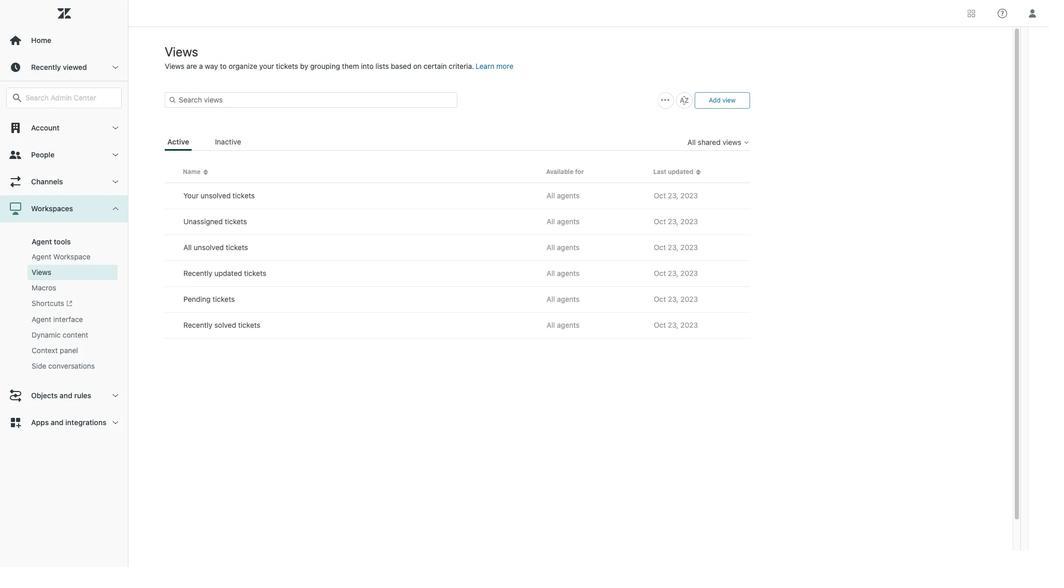 Task type: vqa. For each thing, say whether or not it's contained in the screenshot.
INTERNAL to the top
no



Task type: locate. For each thing, give the bounding box(es) containing it.
views
[[32, 268, 51, 277]]

side conversations link
[[27, 359, 118, 374]]

tree item
[[0, 195, 128, 383]]

context panel element
[[32, 346, 78, 356]]

agent up views
[[32, 252, 51, 261]]

and right apps
[[51, 418, 63, 427]]

shortcuts
[[32, 299, 64, 308]]

1 vertical spatial agent
[[32, 252, 51, 261]]

agent left tools
[[32, 237, 52, 246]]

side conversations element
[[32, 361, 95, 372]]

agent
[[32, 237, 52, 246], [32, 252, 51, 261], [32, 315, 51, 324]]

recently viewed button
[[0, 54, 128, 81]]

apps and integrations button
[[0, 410, 128, 437]]

agent for agent workspace
[[32, 252, 51, 261]]

agent for agent interface
[[32, 315, 51, 324]]

and for apps
[[51, 418, 63, 427]]

None search field
[[1, 88, 127, 108]]

1 agent from the top
[[32, 237, 52, 246]]

tree
[[0, 115, 128, 437]]

apps
[[31, 418, 49, 427]]

macros
[[32, 283, 56, 292]]

and left rules
[[60, 391, 72, 400]]

workspaces button
[[0, 195, 128, 222]]

agent interface
[[32, 315, 83, 324]]

views element
[[32, 267, 51, 278]]

tools
[[54, 237, 71, 246]]

agent interface element
[[32, 315, 83, 325]]

recently
[[31, 63, 61, 72]]

home button
[[0, 27, 128, 54]]

none search field inside primary element
[[1, 88, 127, 108]]

dynamic
[[32, 331, 61, 340]]

apps and integrations
[[31, 418, 106, 427]]

tree item containing workspaces
[[0, 195, 128, 383]]

recently viewed
[[31, 63, 87, 72]]

agent workspace
[[32, 252, 91, 261]]

and
[[60, 391, 72, 400], [51, 418, 63, 427]]

home
[[31, 36, 51, 45]]

help image
[[998, 9, 1007, 18]]

people button
[[0, 141, 128, 168]]

channels
[[31, 177, 63, 186]]

objects and rules
[[31, 391, 91, 400]]

agent up dynamic
[[32, 315, 51, 324]]

content
[[63, 331, 88, 340]]

zendesk products image
[[968, 10, 975, 17]]

0 vertical spatial and
[[60, 391, 72, 400]]

panel
[[60, 346, 78, 355]]

1 vertical spatial and
[[51, 418, 63, 427]]

2 agent from the top
[[32, 252, 51, 261]]

macros element
[[32, 283, 56, 293]]

tree containing account
[[0, 115, 128, 437]]

0 vertical spatial agent
[[32, 237, 52, 246]]

2 vertical spatial agent
[[32, 315, 51, 324]]

3 agent from the top
[[32, 315, 51, 324]]

shortcuts element
[[32, 299, 72, 310]]



Task type: describe. For each thing, give the bounding box(es) containing it.
side conversations
[[32, 362, 95, 371]]

primary element
[[0, 0, 129, 567]]

user menu image
[[1026, 6, 1040, 20]]

views link
[[27, 265, 118, 280]]

workspace
[[53, 252, 91, 261]]

integrations
[[65, 418, 106, 427]]

shortcuts link
[[27, 296, 118, 312]]

context panel link
[[27, 343, 118, 359]]

dynamic content
[[32, 331, 88, 340]]

and for objects
[[60, 391, 72, 400]]

people
[[31, 150, 55, 159]]

viewed
[[63, 63, 87, 72]]

Search Admin Center field
[[25, 93, 115, 103]]

account
[[31, 123, 59, 132]]

agent workspace link
[[27, 249, 118, 265]]

account button
[[0, 115, 128, 141]]

workspaces group
[[0, 222, 128, 383]]

side
[[32, 362, 46, 371]]

agent tools element
[[32, 237, 71, 246]]

dynamic content link
[[27, 328, 118, 343]]

tree inside primary element
[[0, 115, 128, 437]]

macros link
[[27, 280, 118, 296]]

context
[[32, 346, 58, 355]]

objects and rules button
[[0, 383, 128, 410]]

interface
[[53, 315, 83, 324]]

rules
[[74, 391, 91, 400]]

conversations
[[48, 362, 95, 371]]

tree item inside primary element
[[0, 195, 128, 383]]

objects
[[31, 391, 58, 400]]

agent tools
[[32, 237, 71, 246]]

dynamic content element
[[32, 330, 88, 341]]

agent interface link
[[27, 312, 118, 328]]

workspaces
[[31, 204, 73, 213]]

context panel
[[32, 346, 78, 355]]

agent workspace element
[[32, 252, 91, 262]]

agent for agent tools
[[32, 237, 52, 246]]

channels button
[[0, 168, 128, 195]]



